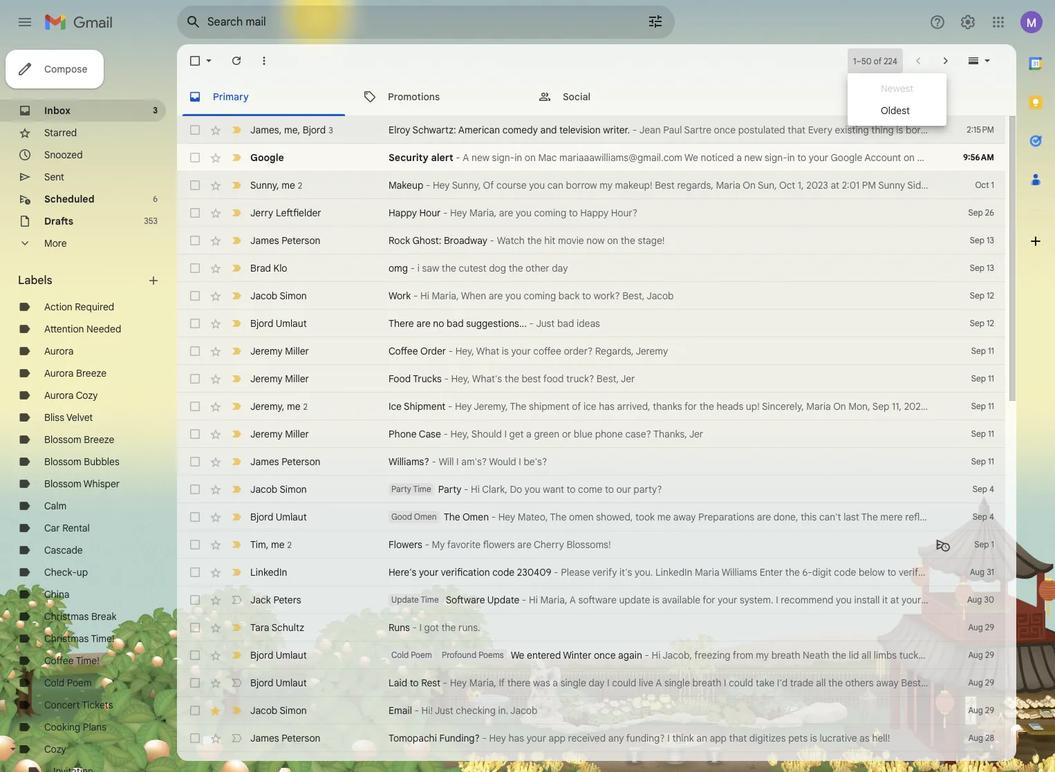 Task type: vqa. For each thing, say whether or not it's contained in the screenshot.
are for Maria,
yes



Task type: describe. For each thing, give the bounding box(es) containing it.
- down 230409
[[522, 594, 527, 607]]

- right "writer."
[[633, 124, 637, 136]]

once
[[594, 650, 616, 662]]

1 vertical spatial 2023
[[905, 401, 927, 413]]

the left "stage!"
[[621, 235, 636, 247]]

0 vertical spatial 1
[[854, 56, 857, 66]]

1 happy from the left
[[389, 207, 417, 219]]

it
[[883, 594, 889, 607]]

primary tab
[[177, 78, 351, 116]]

security
[[389, 152, 429, 164]]

1 new from the left
[[472, 152, 490, 164]]

jacob simon for email
[[251, 705, 307, 718]]

get
[[510, 428, 524, 441]]

1 horizontal spatial cozy
[[76, 390, 98, 402]]

important according to google magic. switch for there are no bad suggestions...
[[230, 317, 244, 331]]

hi left clark,
[[471, 484, 480, 496]]

1 vertical spatial breath
[[693, 677, 722, 690]]

ice
[[389, 401, 402, 413]]

1 horizontal spatial all
[[862, 650, 872, 662]]

convenience.
[[960, 594, 1018, 607]]

hey left mateo, at the bottom of page
[[499, 511, 516, 524]]

0 horizontal spatial 2023
[[807, 179, 829, 192]]

james for rock ghost: broadway - watch the hit movie now on the stage!
[[251, 235, 279, 247]]

work?
[[594, 290, 620, 302]]

row containing jack peters
[[177, 587, 1056, 614]]

353
[[144, 216, 158, 226]]

no
[[1022, 511, 1035, 524]]

hey left sunny,
[[433, 179, 450, 192]]

verification
[[441, 567, 490, 579]]

0 horizontal spatial has
[[509, 733, 525, 745]]

tab list right am in the right of the page
[[1017, 44, 1056, 723]]

important according to google magic. switch for phone case
[[230, 428, 244, 441]]

i right system.
[[777, 594, 779, 607]]

1 horizontal spatial of
[[875, 56, 882, 66]]

1 vertical spatial my
[[757, 650, 770, 662]]

jacob simon for work
[[251, 290, 307, 302]]

your left system.
[[718, 594, 738, 607]]

ideas
[[577, 318, 601, 330]]

- right "again"
[[645, 650, 650, 662]]

concert tickets
[[44, 700, 113, 712]]

china link
[[44, 589, 70, 601]]

jeremy miller for coffee order
[[251, 345, 309, 358]]

2 mac from the left
[[926, 152, 944, 164]]

row containing jeremy
[[177, 393, 1056, 421]]

the left best on the top of the page
[[505, 373, 520, 385]]

2 sign- from the left
[[765, 152, 788, 164]]

i down the freezing
[[725, 677, 727, 690]]

2:01
[[843, 179, 860, 192]]

1 app from the left
[[549, 733, 566, 745]]

4 for hi clark, do you want to come to our party?
[[990, 484, 995, 495]]

umlaut for 4th row from the bottom of the main content containing newest
[[276, 650, 307, 662]]

- right runs
[[413, 622, 417, 635]]

29 for email - hi! just checking in. jacob
[[986, 706, 995, 716]]

last
[[844, 511, 860, 524]]

you right do at the left
[[525, 484, 541, 496]]

best, right work?
[[623, 290, 645, 302]]

up
[[77, 567, 88, 579]]

television
[[560, 124, 601, 136]]

time! for christmas time!
[[91, 633, 115, 646]]

2 bad from the left
[[558, 318, 575, 330]]

dog
[[489, 262, 507, 275]]

0 horizontal spatial oct
[[780, 179, 796, 192]]

2 aug 29 from the top
[[969, 650, 995, 661]]

0 vertical spatial this
[[989, 152, 1005, 164]]

update time software update - hi maria, a software update is available for your system. i recommend you install it at your earliest convenience. best, jac
[[392, 594, 1056, 607]]

1 google from the left
[[251, 152, 284, 164]]

1 horizontal spatial oct
[[976, 180, 990, 190]]

compose
[[44, 63, 88, 75]]

tim
[[251, 539, 266, 551]]

calm
[[44, 500, 67, 513]]

jacob for sep 12
[[251, 290, 278, 302]]

29 for runs - i got the runs.
[[986, 623, 995, 633]]

important according to google magic. switch for ice shipment
[[230, 400, 244, 414]]

noticed
[[701, 152, 735, 164]]

maria, up checking
[[470, 677, 497, 690]]

i right "will" at bottom
[[457, 456, 459, 468]]

sunny , me 2
[[251, 179, 303, 191]]

important according to google magic. switch for work
[[230, 289, 244, 303]]

row containing brad klo
[[177, 255, 1006, 282]]

2 sep 12 from the top
[[971, 318, 995, 329]]

- right 'alert'
[[456, 152, 461, 164]]

2 12 from the top
[[988, 318, 995, 329]]

an
[[697, 733, 708, 745]]

1 vertical spatial just
[[435, 705, 454, 718]]

row containing jerry leftfielder
[[177, 199, 1006, 227]]

labels
[[18, 274, 52, 288]]

2 single from the left
[[665, 677, 691, 690]]

important according to google magic. switch for coffee order
[[230, 345, 244, 358]]

refresh image
[[230, 54, 244, 68]]

newest menu item
[[848, 78, 948, 100]]

coffee time!
[[44, 655, 100, 668]]

aurora cozy
[[44, 390, 98, 402]]

- left 'my'
[[425, 539, 430, 552]]

more image
[[257, 54, 271, 68]]

starred
[[44, 127, 77, 139]]

12 row from the top
[[177, 421, 1006, 448]]

regards,
[[678, 179, 714, 192]]

time for software
[[421, 595, 439, 605]]

2 new from the left
[[745, 152, 763, 164]]

the up favorite
[[444, 511, 461, 524]]

1 for flowers - my favorite flowers are cherry blossoms!
[[992, 540, 995, 550]]

bjord for 4th row from the bottom of the main content containing newest
[[251, 650, 274, 662]]

1 sep 12 from the top
[[971, 291, 995, 301]]

11 for williams? - will i am's? would i be's?
[[989, 457, 995, 467]]

i left be's?
[[519, 456, 522, 468]]

are left the no at the top
[[417, 318, 431, 330]]

a down entered
[[553, 677, 558, 690]]

1 horizontal spatial sunny
[[879, 179, 906, 192]]

2 app from the left
[[710, 733, 727, 745]]

makeup - hey sunny, of course you can borrow my makeup! best regards, maria on sun, oct 1, 2023 at 2:01 pm sunny side <sunnyupside33@gmail.com>
[[389, 179, 1056, 192]]

1 vertical spatial at
[[929, 401, 938, 413]]

3 inside james , me , bjord 3
[[329, 125, 333, 135]]

hi down 230409
[[529, 594, 538, 607]]

2 horizontal spatial on
[[904, 152, 915, 164]]

main content containing newest
[[177, 44, 1056, 773]]

tara
[[251, 622, 270, 635]]

preparations
[[699, 511, 755, 524]]

1 sign- from the left
[[492, 152, 515, 164]]

cooking
[[44, 722, 80, 734]]

i left get
[[505, 428, 507, 441]]

snoozed link
[[44, 149, 83, 161]]

digitizes
[[750, 733, 787, 745]]

0 horizontal spatial my
[[600, 179, 613, 192]]

heads
[[717, 401, 744, 413]]

0 vertical spatial away
[[674, 511, 696, 524]]

borrow
[[566, 179, 598, 192]]

- right rest
[[443, 677, 448, 690]]

Search mail text field
[[208, 15, 609, 29]]

hour?
[[612, 207, 638, 219]]

0 horizontal spatial of
[[572, 401, 582, 413]]

1 horizontal spatial maria
[[807, 401, 832, 413]]

runs
[[389, 622, 410, 635]]

coming for back
[[524, 290, 557, 302]]

time! for coffee time!
[[76, 655, 100, 668]]

funding?
[[627, 733, 665, 745]]

9:56 am
[[964, 152, 995, 163]]

needed
[[87, 323, 121, 336]]

disgust
[[988, 511, 1020, 524]]

poems
[[479, 650, 504, 661]]

scheduled
[[44, 193, 95, 206]]

2 could from the left
[[729, 677, 754, 690]]

0 horizontal spatial if
[[499, 677, 505, 690]]

the left hit
[[528, 235, 542, 247]]

26
[[986, 208, 995, 218]]

9 row from the top
[[177, 338, 1006, 365]]

the left lid
[[833, 650, 847, 662]]

you for of
[[529, 179, 545, 192]]

1 vertical spatial was
[[534, 677, 551, 690]]

pm
[[863, 179, 877, 192]]

to left our
[[605, 484, 614, 496]]

social
[[563, 90, 591, 103]]

maria, left "when"
[[432, 290, 459, 302]]

should
[[472, 428, 502, 441]]

important according to google magic. switch for omg
[[230, 262, 244, 275]]

1 vertical spatial cozy
[[44, 744, 66, 756]]

i down once
[[608, 677, 610, 690]]

james peterson for williams?
[[251, 456, 321, 468]]

2 vertical spatial at
[[891, 594, 900, 607]]

bjord for 15th row
[[251, 511, 274, 524]]

row containing tim
[[177, 531, 1006, 559]]

- left hi!
[[415, 705, 419, 718]]

to right the want
[[567, 484, 576, 496]]

cutest
[[459, 262, 487, 275]]

makeup!
[[616, 179, 653, 192]]

toggle split pane mode image
[[967, 54, 981, 68]]

order?
[[564, 345, 593, 358]]

2 for sunny
[[298, 180, 303, 191]]

social tab
[[527, 78, 702, 116]]

other
[[526, 262, 550, 275]]

1 horizontal spatial omen
[[463, 511, 489, 524]]

0 horizontal spatial sunny
[[251, 179, 277, 191]]

me for elroy schwartz: american comedy and television writer. -
[[284, 124, 298, 136]]

50
[[862, 56, 872, 66]]

- right shipment
[[448, 401, 453, 413]]

hey right rest
[[450, 677, 467, 690]]

0 horizontal spatial jer
[[621, 373, 635, 385]]

bjord umlaut for 15th row
[[251, 511, 307, 524]]

action
[[44, 301, 72, 313]]

1 11 from the top
[[989, 346, 995, 356]]

i left think
[[668, 733, 670, 745]]

- down work - hi maria, when are you coming back to work? best, jacob
[[530, 318, 534, 330]]

- right the order on the left top of the page
[[449, 345, 453, 358]]

is right update
[[653, 594, 660, 607]]

aug for row containing tara schultz
[[969, 623, 984, 633]]

cold poem inside labels navigation
[[44, 677, 92, 690]]

- right hour
[[444, 207, 448, 219]]

0 horizontal spatial all
[[817, 677, 827, 690]]

1 in from the left
[[515, 152, 523, 164]]

miller for food trucks - hey, what's the best food truck? best, jer
[[285, 373, 309, 385]]

party inside the party time party - hi clark, do you want to come to our party?
[[392, 484, 412, 495]]

21 row from the top
[[177, 670, 1006, 698]]

umlaut for 15th row
[[276, 511, 307, 524]]

, for jeremy
[[282, 400, 285, 413]]

- right trucks at the left of page
[[445, 373, 449, 385]]

think
[[673, 733, 695, 745]]

, for sunny
[[277, 179, 279, 191]]

your right here's
[[419, 567, 439, 579]]

important according to google magic. switch for happy hour
[[230, 206, 244, 220]]

1 vertical spatial we
[[511, 650, 525, 662]]

am
[[964, 401, 979, 413]]

christmas break
[[44, 611, 117, 623]]

aurora for aurora breeze
[[44, 367, 74, 380]]

mateo,
[[518, 511, 548, 524]]

brought
[[950, 511, 985, 524]]

support image
[[930, 14, 947, 30]]

important according to google magic. switch for rock ghost: broadway
[[230, 234, 244, 248]]

hey up broadway at the left of the page
[[450, 207, 467, 219]]

blossom whisper link
[[44, 478, 120, 491]]

ice shipment - hey jeremy, the shipment of ice has arrived, thanks for the heads up! sincerely, maria on mon, sep 11, 2023 at 10:41 am jeremy miller <mi
[[389, 401, 1056, 413]]

the right got at left bottom
[[442, 622, 456, 635]]

good omen the omen - hey mateo, the omen showed, took me away preparations are done, this can't last the mere reflection brought disgust no orde
[[392, 511, 1056, 524]]

breeze for blossom breeze
[[84, 434, 114, 446]]

your left the abod
[[1015, 650, 1035, 662]]

not important switch
[[230, 594, 244, 608]]

coming for to
[[535, 207, 567, 219]]

update
[[620, 594, 651, 607]]

bjord umlaut for 4th row from the bottom of the main content containing newest
[[251, 650, 307, 662]]

profound poems
[[442, 650, 504, 661]]

row containing google
[[177, 144, 1056, 172]]

sep 11 for phone case - hey, should i get a green or blue phone case? thanks, jer
[[972, 429, 995, 439]]

reflection
[[906, 511, 948, 524]]

hey left jeremy, on the left bottom of page
[[455, 401, 472, 413]]

you for maria,
[[516, 207, 532, 219]]

- right 230409
[[554, 567, 559, 579]]

- right funding?
[[483, 733, 487, 745]]

james for williams? - will i am's? would i be's?
[[251, 456, 279, 468]]

the right saw
[[442, 262, 457, 275]]

1 sep 13 from the top
[[971, 235, 995, 246]]

runs.
[[459, 622, 481, 635]]

sep 11 for ice shipment - hey jeremy, the shipment of ice has arrived, thanks for the heads up! sincerely, maria on mon, sep 11, 2023 at 10:41 am jeremy miller <mi
[[972, 401, 995, 412]]

aurora for aurora link
[[44, 345, 74, 358]]

flowers
[[389, 539, 423, 552]]

0 horizontal spatial on
[[743, 179, 756, 192]]

miller for phone case - hey, should i get a green or blue phone case? thanks, jer
[[285, 428, 309, 441]]

aug for third row from the bottom of the main content containing newest
[[969, 678, 984, 689]]

received
[[568, 733, 606, 745]]

the left others on the bottom of the page
[[829, 677, 844, 690]]

1 horizontal spatial just
[[537, 318, 555, 330]]

email - hi! just checking in. jacob
[[389, 705, 538, 718]]

a up side at the top of page
[[918, 152, 923, 164]]

elroy
[[389, 124, 411, 136]]

aurora breeze link
[[44, 367, 107, 380]]

22 row from the top
[[177, 698, 1006, 725]]

1 horizontal spatial on
[[608, 235, 619, 247]]

2 horizontal spatial a
[[656, 677, 662, 690]]

now
[[587, 235, 605, 247]]

2 11 from the top
[[989, 374, 995, 384]]

to right laid
[[410, 677, 419, 690]]

is right coffin
[[1006, 650, 1013, 662]]

- left watch on the top left of page
[[490, 235, 495, 247]]

aug 29 for runs - i got the runs.
[[969, 623, 995, 633]]

bjord umlaut for 8th row
[[251, 318, 307, 330]]

good
[[392, 512, 412, 522]]

the left omen
[[551, 511, 567, 524]]

7 row from the top
[[177, 282, 1006, 310]]

1 horizontal spatial day
[[589, 677, 605, 690]]

maria, down 230409
[[541, 594, 568, 607]]

jacob for sep 4
[[251, 484, 278, 496]]

christmas for christmas time!
[[44, 633, 89, 646]]

hi right work
[[421, 290, 430, 302]]

maria, down of
[[470, 207, 497, 219]]

- left i
[[411, 262, 415, 275]]

tim , me 2
[[251, 539, 292, 551]]

2 in from the left
[[788, 152, 796, 164]]

1 james from the top
[[251, 124, 279, 136]]

party time party - hi clark, do you want to come to our party?
[[392, 484, 663, 496]]

rest
[[422, 677, 441, 690]]

labels navigation
[[0, 44, 177, 773]]

older image
[[940, 54, 954, 68]]

your right 'it'
[[902, 594, 922, 607]]

hi left jacob, at the bottom right of page
[[652, 650, 661, 662]]

simon for work
[[280, 290, 307, 302]]

bliss velvet
[[44, 412, 93, 424]]

what's
[[472, 373, 503, 385]]

, for tim
[[266, 539, 269, 551]]

2 happy from the left
[[581, 207, 609, 219]]

i left got at left bottom
[[420, 622, 422, 635]]

peters
[[274, 594, 301, 607]]

want
[[543, 484, 565, 496]]

coffee for coffee time!
[[44, 655, 74, 668]]

omen inside good omen the omen - hey mateo, the omen showed, took me away preparations are done, this can't last the mere reflection brought disgust no orde
[[414, 512, 437, 522]]

your left the coffee
[[512, 345, 531, 358]]

cozy link
[[44, 744, 66, 756]]

best, down tucked
[[902, 677, 924, 690]]

- down williams? - will i am's? would i be's? at the bottom of page
[[464, 484, 469, 496]]

clark,
[[482, 484, 508, 496]]

required
[[75, 301, 114, 313]]

are for hey
[[499, 207, 514, 219]]

230409
[[517, 567, 552, 579]]

be's?
[[524, 456, 548, 468]]

simon for email
[[280, 705, 307, 718]]

james peterson for tomopachi funding?
[[251, 733, 321, 745]]

0 vertical spatial breath
[[772, 650, 801, 662]]

- right case
[[444, 428, 448, 441]]

your left received
[[527, 733, 547, 745]]

–
[[857, 56, 862, 66]]

is right what
[[502, 345, 509, 358]]

my
[[432, 539, 445, 552]]

28 for "aug 28" row
[[986, 761, 995, 772]]

2 vertical spatial away
[[877, 677, 899, 690]]

omg - i saw the cutest dog the other day
[[389, 262, 568, 275]]

me for makeup - hey sunny, of course you can borrow my makeup! best regards, maria on sun, oct 1, 2023 at 2:01 pm sunny side <sunnyupside33@gmail.com>
[[282, 179, 295, 191]]

1 12 from the top
[[988, 291, 995, 301]]

here's your verification code 230409 -
[[389, 567, 561, 579]]

sep 4 for hi clark, do you want to come to our party?
[[973, 484, 995, 495]]

to up 1,
[[798, 152, 807, 164]]

whisper
[[84, 478, 120, 491]]

the right last
[[862, 511, 879, 524]]

1 could from the left
[[613, 677, 637, 690]]

14 row from the top
[[177, 476, 1006, 504]]

bjord umlaut for third row from the bottom of the main content containing newest
[[251, 677, 307, 690]]



Task type: locate. For each thing, give the bounding box(es) containing it.
mac left the device.
[[926, 152, 944, 164]]

0 horizontal spatial new
[[472, 152, 490, 164]]

best, left jac at the bottom
[[1020, 594, 1042, 607]]

3 peterson from the top
[[282, 733, 321, 745]]

green
[[534, 428, 560, 441]]

jeremy miller for phone case
[[251, 428, 309, 441]]

2 sep 13 from the top
[[971, 263, 995, 273]]

me
[[284, 124, 298, 136], [282, 179, 295, 191], [287, 400, 301, 413], [658, 511, 671, 524], [271, 539, 285, 551]]

1 aurora from the top
[[44, 345, 74, 358]]

brad klo
[[251, 262, 288, 275]]

scheduled link
[[44, 193, 95, 206]]

1 vertical spatial christmas
[[44, 633, 89, 646]]

aug for "aug 28" row
[[969, 761, 984, 772]]

- left "will" at bottom
[[432, 456, 437, 468]]

1,
[[798, 179, 805, 192]]

simon
[[280, 290, 307, 302], [280, 484, 307, 496], [280, 705, 307, 718]]

2 29 from the top
[[986, 650, 995, 661]]

1 vertical spatial breeze
[[84, 434, 114, 446]]

4 up the disgust
[[990, 484, 995, 495]]

coffee for coffee order - hey, what is your coffee order? regards, jeremy
[[389, 345, 418, 358]]

1 horizontal spatial update
[[488, 594, 520, 607]]

2 vertical spatial 1
[[992, 540, 995, 550]]

tab list containing primary
[[177, 78, 1017, 116]]

pets
[[789, 733, 808, 745]]

promotions tab
[[352, 78, 527, 116]]

13 row from the top
[[177, 448, 1006, 476]]

you,
[[1027, 152, 1046, 164]]

sign- up course
[[492, 152, 515, 164]]

1 horizontal spatial for
[[703, 594, 716, 607]]

4 11 from the top
[[989, 429, 995, 439]]

3
[[153, 105, 158, 116], [329, 125, 333, 135]]

party?
[[634, 484, 663, 496]]

1 horizontal spatial if
[[981, 152, 987, 164]]

0 vertical spatial maria
[[717, 179, 741, 192]]

google up sunny , me 2
[[251, 152, 284, 164]]

newest
[[882, 82, 914, 95]]

4 for hey mateo, the omen showed, took me away preparations are done, this can't last the mere reflection brought disgust no orde
[[990, 512, 995, 522]]

sunny
[[251, 179, 277, 191], [879, 179, 906, 192]]

blossom for blossom whisper
[[44, 478, 81, 491]]

happy up now
[[581, 207, 609, 219]]

2 christmas from the top
[[44, 633, 89, 646]]

0 horizontal spatial coffee
[[44, 655, 74, 668]]

1 vertical spatial 28
[[986, 761, 995, 772]]

3 inside labels navigation
[[153, 105, 158, 116]]

11,
[[893, 401, 902, 413]]

0 vertical spatial a
[[463, 152, 469, 164]]

coming up hit
[[535, 207, 567, 219]]

28 for 23th row from the top
[[986, 734, 995, 744]]

or
[[563, 428, 572, 441]]

gmail image
[[44, 8, 120, 36]]

of left ice
[[572, 401, 582, 413]]

tab list up television
[[177, 78, 1017, 116]]

28 inside row
[[986, 734, 995, 744]]

29 for laid to rest - hey maria, if there was a single day i could live a single breath i could take i'd trade all the others away best, bjord
[[986, 678, 995, 689]]

0 horizontal spatial cozy
[[44, 744, 66, 756]]

1 horizontal spatial jer
[[690, 428, 704, 441]]

0 vertical spatial cold poem
[[392, 650, 432, 661]]

1 vertical spatial aug 28
[[969, 761, 995, 772]]

2 simon from the top
[[280, 484, 307, 496]]

1 vertical spatial if
[[499, 677, 505, 690]]

side
[[908, 179, 927, 192]]

blossom for blossom breeze
[[44, 434, 81, 446]]

aug
[[971, 567, 985, 578], [968, 595, 983, 605], [969, 623, 984, 633], [969, 650, 984, 661], [969, 678, 984, 689], [969, 706, 984, 716], [969, 734, 984, 744], [969, 761, 984, 772]]

1 bad from the left
[[447, 318, 464, 330]]

row containing sunny
[[177, 172, 1056, 199]]

hey, for hey, what is your coffee order? regards, jeremy
[[456, 345, 475, 358]]

you for when
[[506, 290, 522, 302]]

is right "pets"
[[811, 733, 818, 745]]

1 bjord umlaut from the top
[[251, 318, 307, 330]]

limbs
[[875, 650, 898, 662]]

2:15 pm
[[968, 125, 995, 135]]

tomopachi funding? - hey has your app received any funding? i think an app that digitizes pets is lucrative as hell!
[[389, 733, 891, 745]]

oct up sep 26
[[976, 180, 990, 190]]

sent
[[44, 171, 64, 183]]

1 single from the left
[[561, 677, 587, 690]]

got
[[425, 622, 439, 635]]

peterson for tomopachi funding? - hey has your app received any funding? i think an app that digitizes pets is lucrative as hell!
[[282, 733, 321, 745]]

attention needed link
[[44, 323, 121, 336]]

james
[[251, 124, 279, 136], [251, 235, 279, 247], [251, 456, 279, 468], [251, 733, 279, 745]]

3 sep 11 from the top
[[972, 401, 995, 412]]

9 important according to google magic. switch from the top
[[230, 428, 244, 441]]

13 important according to google magic. switch from the top
[[230, 538, 244, 552]]

sep 4 for hey mateo, the omen showed, took me away preparations are done, this can't last the mere reflection brought disgust no orde
[[973, 512, 995, 522]]

has right ice
[[599, 401, 615, 413]]

attention
[[44, 323, 84, 336]]

oct left 1,
[[780, 179, 796, 192]]

could left live
[[613, 677, 637, 690]]

laid
[[389, 677, 408, 690]]

None checkbox
[[188, 54, 202, 68], [188, 151, 202, 165], [188, 621, 202, 635], [188, 677, 202, 691], [188, 704, 202, 718], [188, 760, 202, 773], [188, 54, 202, 68], [188, 151, 202, 165], [188, 621, 202, 635], [188, 677, 202, 691], [188, 704, 202, 718], [188, 760, 202, 773]]

the right dog
[[509, 262, 524, 275]]

any
[[609, 733, 624, 745]]

1 vertical spatial away
[[933, 650, 955, 662]]

important according to google magic. switch for here's your verification code 230409
[[230, 566, 244, 580]]

important according to google magic. switch for food trucks
[[230, 372, 244, 386]]

sep 11 for williams? - will i am's? would i be's?
[[972, 457, 995, 467]]

aug 28 row
[[177, 753, 1006, 773]]

1 horizontal spatial google
[[831, 152, 863, 164]]

1 vertical spatial on
[[834, 401, 847, 413]]

breeze up bubbles
[[84, 434, 114, 446]]

main content
[[177, 44, 1056, 773]]

2 important according to google magic. switch from the top
[[230, 234, 244, 248]]

aug 29 for email - hi! just checking in. jacob
[[969, 706, 995, 716]]

3 29 from the top
[[986, 678, 995, 689]]

1 for makeup - hey sunny, of course you can borrow my makeup! best regards, maria on sun, oct 1, 2023 at 2:01 pm sunny side <sunnyupside33@gmail.com>
[[992, 180, 995, 190]]

live
[[639, 677, 654, 690]]

entered
[[527, 650, 561, 662]]

0 horizontal spatial poem
[[67, 677, 92, 690]]

search mail image
[[181, 10, 206, 35]]

0 horizontal spatial a
[[463, 152, 469, 164]]

2 horizontal spatial 2
[[303, 402, 308, 412]]

0 horizontal spatial happy
[[389, 207, 417, 219]]

back
[[559, 290, 580, 302]]

7 important according to google magic. switch from the top
[[230, 372, 244, 386]]

shipment
[[529, 401, 570, 413]]

christmas up coffee time!
[[44, 633, 89, 646]]

jack
[[251, 594, 271, 607]]

my right from
[[757, 650, 770, 662]]

for right 'thanks'
[[685, 401, 698, 413]]

2 james from the top
[[251, 235, 279, 247]]

0 horizontal spatial mac
[[539, 152, 557, 164]]

bjord for 8th row
[[251, 318, 274, 330]]

bliss
[[44, 412, 64, 424]]

2 vertical spatial jacob simon
[[251, 705, 307, 718]]

are left done,
[[758, 511, 772, 524]]

velvet
[[66, 412, 93, 424]]

aug 28 inside row
[[969, 734, 995, 744]]

bad
[[447, 318, 464, 330], [558, 318, 575, 330]]

row containing tara schultz
[[177, 614, 1006, 642]]

0 vertical spatial 4
[[990, 484, 995, 495]]

2 4 from the top
[[990, 512, 995, 522]]

1 horizontal spatial coffee
[[389, 345, 418, 358]]

0 vertical spatial on
[[743, 179, 756, 192]]

1 sep 4 from the top
[[973, 484, 995, 495]]

0 horizontal spatial maria
[[717, 179, 741, 192]]

2 peterson from the top
[[282, 456, 321, 468]]

3 aurora from the top
[[44, 390, 74, 402]]

1 vertical spatial peterson
[[282, 456, 321, 468]]

cold inside labels navigation
[[44, 677, 65, 690]]

2 inside tim , me 2
[[288, 540, 292, 550]]

2 aug 28 from the top
[[969, 761, 995, 772]]

1 mac from the left
[[539, 152, 557, 164]]

a right the noticed
[[737, 152, 742, 164]]

jacob for aug 29
[[251, 705, 278, 718]]

2 vertical spatial blossom
[[44, 478, 81, 491]]

3 james peterson from the top
[[251, 733, 321, 745]]

blue
[[574, 428, 593, 441]]

29
[[986, 623, 995, 633], [986, 650, 995, 661], [986, 678, 995, 689], [986, 706, 995, 716]]

aug for 4th row from the bottom of the main content containing newest
[[969, 650, 984, 661]]

11 important according to google magic. switch from the top
[[230, 483, 244, 497]]

5 sep 11 from the top
[[972, 457, 995, 467]]

christmas time!
[[44, 633, 115, 646]]

orde
[[1037, 511, 1056, 524]]

leftfielder
[[276, 207, 322, 219]]

1 sep 11 from the top
[[972, 346, 995, 356]]

makeup
[[389, 179, 424, 192]]

when
[[461, 290, 487, 302]]

sep 4 up the brought
[[973, 484, 995, 495]]

10:41
[[940, 401, 962, 413]]

new
[[472, 152, 490, 164], [745, 152, 763, 164]]

1 horizontal spatial single
[[665, 677, 691, 690]]

the right jeremy, on the left bottom of page
[[510, 401, 527, 413]]

1 vertical spatial day
[[589, 677, 605, 690]]

6 important according to google magic. switch from the top
[[230, 345, 244, 358]]

2 sep 11 from the top
[[972, 374, 995, 384]]

1 vertical spatial jeremy miller
[[251, 373, 309, 385]]

winter
[[564, 650, 592, 662]]

hey, for hey, should i get a green or blue phone case? thanks, jer
[[451, 428, 470, 441]]

poem inside labels navigation
[[67, 677, 92, 690]]

aug for 23th row from the top
[[969, 734, 984, 744]]

work - hi maria, when are you coming back to work? best, jacob
[[389, 290, 674, 302]]

<mi
[[1042, 401, 1056, 413]]

peterson for williams? - will i am's? would i be's?
[[282, 456, 321, 468]]

2 vertical spatial jeremy miller
[[251, 428, 309, 441]]

christmas for christmas break
[[44, 611, 89, 623]]

1 umlaut from the top
[[276, 318, 307, 330]]

maria down 'security alert - a new sign-in on mac mariaaawilliams@gmail.com we noticed a new sign-in to your google account on a mac device. if this was you, yo'
[[717, 179, 741, 192]]

4 right the brought
[[990, 512, 995, 522]]

3 james from the top
[[251, 456, 279, 468]]

4 29 from the top
[[986, 706, 995, 716]]

2 bjord umlaut from the top
[[251, 511, 307, 524]]

1 horizontal spatial was
[[1008, 152, 1025, 164]]

take
[[756, 677, 775, 690]]

bjord for third row from the bottom of the main content containing newest
[[251, 677, 274, 690]]

1 28 from the top
[[986, 734, 995, 744]]

1 row from the top
[[177, 116, 1006, 144]]

0 horizontal spatial on
[[525, 152, 536, 164]]

23 row from the top
[[177, 725, 1006, 753]]

phone
[[389, 428, 417, 441]]

0 horizontal spatial bad
[[447, 318, 464, 330]]

20 row from the top
[[177, 642, 1056, 670]]

5 11 from the top
[[989, 457, 995, 467]]

aurora cozy link
[[44, 390, 98, 402]]

coffee inside row
[[389, 345, 418, 358]]

this
[[958, 650, 976, 662]]

1 james peterson from the top
[[251, 235, 321, 247]]

1 vertical spatial coming
[[524, 290, 557, 302]]

0 vertical spatial sep 4
[[973, 484, 995, 495]]

1 vertical spatial 2
[[303, 402, 308, 412]]

we left the noticed
[[685, 152, 699, 164]]

0 horizontal spatial in
[[515, 152, 523, 164]]

1 horizontal spatial breath
[[772, 650, 801, 662]]

2 jacob simon from the top
[[251, 484, 307, 496]]

favorite
[[448, 539, 481, 552]]

check-
[[44, 567, 77, 579]]

1 important according to google magic. switch from the top
[[230, 206, 244, 220]]

2 13 from the top
[[988, 263, 995, 273]]

1 13 from the top
[[988, 235, 995, 246]]

row containing james
[[177, 116, 1006, 144]]

2 james peterson from the top
[[251, 456, 321, 468]]

at left the '10:41'
[[929, 401, 938, 413]]

all right lid
[[862, 650, 872, 662]]

3 simon from the top
[[280, 705, 307, 718]]

10 row from the top
[[177, 365, 1006, 393]]

trade
[[791, 677, 814, 690]]

omen right good
[[414, 512, 437, 522]]

1 horizontal spatial cold poem
[[392, 650, 432, 661]]

me for ice shipment - hey jeremy, the shipment of ice has arrived, thanks for the heads up! sincerely, maria on mon, sep 11, 2023 at 10:41 am jeremy miller <mi
[[287, 400, 301, 413]]

2 sep 4 from the top
[[973, 512, 995, 522]]

18 row from the top
[[177, 587, 1056, 614]]

4
[[990, 484, 995, 495], [990, 512, 995, 522]]

1 29 from the top
[[986, 623, 995, 633]]

3 umlaut from the top
[[276, 650, 307, 662]]

has down there
[[509, 733, 525, 745]]

1 horizontal spatial could
[[729, 677, 754, 690]]

you left can
[[529, 179, 545, 192]]

new down american
[[472, 152, 490, 164]]

2023
[[807, 179, 829, 192], [905, 401, 927, 413]]

advanced search options image
[[642, 8, 670, 35]]

runs - i got the runs.
[[389, 622, 481, 635]]

0 horizontal spatial update
[[392, 595, 419, 605]]

1 aug 29 from the top
[[969, 623, 995, 633]]

1 horizontal spatial new
[[745, 152, 763, 164]]

aug 29 for laid to rest - hey maria, if there was a single day i could live a single breath i could take i'd trade all the others away best, bjord
[[969, 678, 995, 689]]

aug for row containing jack peters
[[968, 595, 983, 605]]

tab list
[[1017, 44, 1056, 723], [177, 78, 1017, 116]]

important according to google magic. switch for flowers
[[230, 538, 244, 552]]

0 horizontal spatial could
[[613, 677, 637, 690]]

hey, left what's
[[452, 373, 470, 385]]

- down clark,
[[492, 511, 496, 524]]

1 blossom from the top
[[44, 434, 81, 446]]

28 inside row
[[986, 761, 995, 772]]

1 up 31
[[992, 540, 995, 550]]

cold poem down coffee time!
[[44, 677, 92, 690]]

james peterson for rock ghost: broadway
[[251, 235, 321, 247]]

you left install
[[837, 594, 853, 607]]

1 horizontal spatial away
[[877, 677, 899, 690]]

breeze for aurora breeze
[[76, 367, 107, 380]]

, for james
[[279, 124, 282, 136]]

0 vertical spatial jer
[[621, 373, 635, 385]]

- right work
[[414, 290, 418, 302]]

1 horizontal spatial bad
[[558, 318, 575, 330]]

1 vertical spatial cold poem
[[44, 677, 92, 690]]

row containing linkedin
[[177, 559, 1006, 587]]

williams?
[[389, 456, 430, 468]]

1 aug 28 from the top
[[969, 734, 995, 744]]

0 vertical spatial poem
[[411, 650, 432, 661]]

if left there
[[499, 677, 505, 690]]

umlaut for 8th row
[[276, 318, 307, 330]]

oldest
[[882, 104, 911, 117]]

labels heading
[[18, 274, 147, 288]]

time down williams? at the left bottom
[[413, 484, 432, 495]]

3 aug 29 from the top
[[969, 678, 995, 689]]

4 important according to google magic. switch from the top
[[230, 289, 244, 303]]

0 horizontal spatial omen
[[414, 512, 437, 522]]

aug 28 for 23th row from the top
[[969, 734, 995, 744]]

blossom for blossom bubbles
[[44, 456, 81, 468]]

row
[[177, 116, 1006, 144], [177, 144, 1056, 172], [177, 172, 1056, 199], [177, 199, 1006, 227], [177, 227, 1006, 255], [177, 255, 1006, 282], [177, 282, 1006, 310], [177, 310, 1006, 338], [177, 338, 1006, 365], [177, 365, 1006, 393], [177, 393, 1056, 421], [177, 421, 1006, 448], [177, 448, 1006, 476], [177, 476, 1006, 504], [177, 504, 1056, 531], [177, 531, 1006, 559], [177, 559, 1006, 587], [177, 587, 1056, 614], [177, 614, 1006, 642], [177, 642, 1056, 670], [177, 670, 1006, 698], [177, 698, 1006, 725], [177, 725, 1006, 753]]

app right an on the right of page
[[710, 733, 727, 745]]

day right other
[[552, 262, 568, 275]]

1 horizontal spatial poem
[[411, 650, 432, 661]]

important according to google magic. switch
[[230, 206, 244, 220], [230, 234, 244, 248], [230, 262, 244, 275], [230, 289, 244, 303], [230, 317, 244, 331], [230, 345, 244, 358], [230, 372, 244, 386], [230, 400, 244, 414], [230, 428, 244, 441], [230, 455, 244, 469], [230, 483, 244, 497], [230, 511, 244, 525], [230, 538, 244, 552], [230, 566, 244, 580]]

blossom up calm link
[[44, 478, 81, 491]]

blossoms!
[[567, 539, 611, 552]]

0 horizontal spatial at
[[831, 179, 840, 192]]

to up movie
[[569, 207, 578, 219]]

a right get
[[527, 428, 532, 441]]

happy
[[389, 207, 417, 219], [581, 207, 609, 219]]

peterson for rock ghost: broadway - watch the hit movie now on the stage!
[[282, 235, 321, 247]]

5 row from the top
[[177, 227, 1006, 255]]

11 row from the top
[[177, 393, 1056, 421]]

1 vertical spatial 1
[[992, 180, 995, 190]]

15 row from the top
[[177, 504, 1056, 531]]

0 horizontal spatial day
[[552, 262, 568, 275]]

for for available
[[703, 594, 716, 607]]

omen
[[463, 511, 489, 524], [414, 512, 437, 522]]

coffin
[[978, 650, 1003, 662]]

2 aurora from the top
[[44, 367, 74, 380]]

the left 'heads'
[[700, 401, 715, 413]]

0 horizontal spatial 3
[[153, 105, 158, 116]]

3 jacob simon from the top
[[251, 705, 307, 718]]

away right took
[[674, 511, 696, 524]]

hour
[[420, 207, 441, 219]]

hey, left what
[[456, 345, 475, 358]]

coffee order - hey, what is your coffee order? regards, jeremy
[[389, 345, 669, 358]]

0 horizontal spatial single
[[561, 677, 587, 690]]

None search field
[[177, 6, 675, 39]]

at left 2:01
[[831, 179, 840, 192]]

phone case - hey, should i get a green or blue phone case? thanks, jer
[[389, 428, 704, 441]]

,
[[279, 124, 282, 136], [298, 124, 300, 136], [277, 179, 279, 191], [282, 400, 285, 413], [266, 539, 269, 551]]

jeremy miller for food trucks
[[251, 373, 309, 385]]

1 horizontal spatial a
[[570, 594, 576, 607]]

8 row from the top
[[177, 310, 1006, 338]]

phone
[[596, 428, 623, 441]]

2 umlaut from the top
[[276, 511, 307, 524]]

aug 28 inside row
[[969, 761, 995, 772]]

2 blossom from the top
[[44, 456, 81, 468]]

your left account
[[810, 152, 829, 164]]

4 sep 11 from the top
[[972, 429, 995, 439]]

0 horizontal spatial party
[[392, 484, 412, 495]]

0 vertical spatial jacob simon
[[251, 290, 307, 302]]

1 vertical spatial this
[[801, 511, 817, 524]]

2 jeremy miller from the top
[[251, 373, 309, 385]]

williams? - will i am's? would i be's?
[[389, 456, 548, 468]]

1 horizontal spatial party
[[439, 484, 462, 496]]

2 vertical spatial simon
[[280, 705, 307, 718]]

coffee down there
[[389, 345, 418, 358]]

0 vertical spatial coffee
[[389, 345, 418, 358]]

1 horizontal spatial this
[[989, 152, 1005, 164]]

1 vertical spatial 13
[[988, 263, 995, 273]]

best, right truck?
[[597, 373, 619, 385]]

0 vertical spatial 12
[[988, 291, 995, 301]]

you up rock ghost: broadway - watch the hit movie now on the stage! on the top of page
[[516, 207, 532, 219]]

0 vertical spatial christmas
[[44, 611, 89, 623]]

2 inside jeremy , me 2
[[303, 402, 308, 412]]

shipment
[[404, 401, 446, 413]]

2 row from the top
[[177, 144, 1056, 172]]

james for tomopachi funding? - hey has your app received any funding? i think an app that digitizes pets is lucrative as hell!
[[251, 733, 279, 745]]

11 for ice shipment - hey jeremy, the shipment of ice has arrived, thanks for the heads up! sincerely, maria on mon, sep 11, 2023 at 10:41 am jeremy miller <mi
[[989, 401, 995, 412]]

3 bjord umlaut from the top
[[251, 650, 307, 662]]

for for thanks
[[685, 401, 698, 413]]

starred link
[[44, 127, 77, 139]]

hi!
[[422, 705, 433, 718]]

2023 right 11,
[[905, 401, 927, 413]]

0 vertical spatial of
[[875, 56, 882, 66]]

0 vertical spatial we
[[685, 152, 699, 164]]

our
[[617, 484, 632, 496]]

time inside the party time party - hi clark, do you want to come to our party?
[[413, 484, 432, 495]]

1 up 26
[[992, 180, 995, 190]]

app
[[549, 733, 566, 745], [710, 733, 727, 745]]

china
[[44, 589, 70, 601]]

suggestions...
[[466, 318, 527, 330]]

4 umlaut from the top
[[276, 677, 307, 690]]

2 horizontal spatial at
[[929, 401, 938, 413]]

1 vertical spatial poem
[[67, 677, 92, 690]]

1 vertical spatial jacob simon
[[251, 484, 307, 496]]

at
[[831, 179, 840, 192], [929, 401, 938, 413], [891, 594, 900, 607]]

google up 2:01
[[831, 152, 863, 164]]

software
[[579, 594, 617, 607]]

aug for row containing linkedin
[[971, 567, 985, 578]]

my right borrow
[[600, 179, 613, 192]]

2 for tim
[[288, 540, 292, 550]]

do
[[510, 484, 523, 496]]

blossom down bliss velvet link
[[44, 434, 81, 446]]

settings image
[[960, 14, 977, 30]]

1 horizontal spatial on
[[834, 401, 847, 413]]

2 inside sunny , me 2
[[298, 180, 303, 191]]

1 horizontal spatial 2023
[[905, 401, 927, 413]]

time inside update time software update - hi maria, a software update is available for your system. i recommend you install it at your earliest convenience. best, jac
[[421, 595, 439, 605]]

1 vertical spatial cold
[[44, 677, 65, 690]]

sep 12
[[971, 291, 995, 301], [971, 318, 995, 329]]

0 vertical spatial 3
[[153, 105, 158, 116]]

1 vertical spatial sep 13
[[971, 263, 995, 273]]

cold inside row
[[392, 650, 409, 661]]

poem down got at left bottom
[[411, 650, 432, 661]]

0 vertical spatial sep 12
[[971, 291, 995, 301]]

tab list inside main content
[[177, 78, 1017, 116]]

this left can't
[[801, 511, 817, 524]]

aug inside "aug 28" row
[[969, 761, 984, 772]]

0 horizontal spatial this
[[801, 511, 817, 524]]

3 blossom from the top
[[44, 478, 81, 491]]

2 google from the left
[[831, 152, 863, 164]]

4 bjord umlaut from the top
[[251, 677, 307, 690]]

1 jeremy miller from the top
[[251, 345, 309, 358]]

5 important according to google magic. switch from the top
[[230, 317, 244, 331]]

0 horizontal spatial google
[[251, 152, 284, 164]]

- right 'makeup'
[[426, 179, 431, 192]]

to right the 'back'
[[583, 290, 592, 302]]

best,
[[623, 290, 645, 302], [597, 373, 619, 385], [1020, 594, 1042, 607], [902, 677, 924, 690]]

we left entered
[[511, 650, 525, 662]]

1 horizontal spatial 2
[[298, 180, 303, 191]]

day down once
[[589, 677, 605, 690]]

just up the coffee
[[537, 318, 555, 330]]

cold up "concert"
[[44, 677, 65, 690]]

my
[[600, 179, 613, 192], [757, 650, 770, 662]]

hell!
[[873, 733, 891, 745]]

2 for jeremy
[[303, 402, 308, 412]]

could
[[613, 677, 637, 690], [729, 677, 754, 690]]

31
[[988, 567, 995, 578]]

1 vertical spatial 3
[[329, 125, 333, 135]]

aug 28 for "aug 28" row
[[969, 761, 995, 772]]

0 vertical spatial has
[[599, 401, 615, 413]]

you down dog
[[506, 290, 522, 302]]

0 horizontal spatial app
[[549, 733, 566, 745]]

me for flowers - my favorite flowers are cherry blossoms!
[[271, 539, 285, 551]]

of
[[875, 56, 882, 66], [572, 401, 582, 413]]

11 for phone case - hey, should i get a green or blue phone case? thanks, jer
[[989, 429, 995, 439]]

hey down in.
[[490, 733, 507, 745]]

17 row from the top
[[177, 559, 1006, 587]]

1 horizontal spatial 3
[[329, 125, 333, 135]]

jeremy , me 2
[[251, 400, 308, 413]]

None checkbox
[[188, 123, 202, 137], [188, 179, 202, 192], [188, 649, 202, 663], [188, 732, 202, 746], [188, 123, 202, 137], [188, 179, 202, 192], [188, 649, 202, 663], [188, 732, 202, 746]]

aurora for aurora cozy
[[44, 390, 74, 402]]

coffee inside labels navigation
[[44, 655, 74, 668]]

0 vertical spatial just
[[537, 318, 555, 330]]

are for favorite
[[518, 539, 532, 552]]

has scheduled message image
[[937, 538, 951, 552]]

update inside update time software update - hi maria, a software update is available for your system. i recommend you install it at your earliest convenience. best, jac
[[392, 595, 419, 605]]

new up sun,
[[745, 152, 763, 164]]

miller for coffee order - hey, what is your coffee order? regards, jeremy
[[285, 345, 309, 358]]

aurora down attention
[[44, 345, 74, 358]]

10 important according to google magic. switch from the top
[[230, 455, 244, 469]]

tomopachi
[[389, 733, 437, 745]]

6
[[153, 194, 158, 204]]

1 vertical spatial coffee
[[44, 655, 74, 668]]

2 28 from the top
[[986, 761, 995, 772]]

time for party
[[413, 484, 432, 495]]

6 row from the top
[[177, 255, 1006, 282]]

update down here's
[[392, 595, 419, 605]]

12 important according to google magic. switch from the top
[[230, 511, 244, 525]]

party up good
[[392, 484, 412, 495]]

important according to google magic. switch for williams?
[[230, 455, 244, 469]]

check-up link
[[44, 567, 88, 579]]

bubbles
[[84, 456, 120, 468]]

1 peterson from the top
[[282, 235, 321, 247]]

best
[[655, 179, 675, 192]]

food
[[389, 373, 411, 385]]

main menu image
[[17, 14, 33, 30]]

code
[[493, 567, 515, 579]]

are for maria,
[[489, 290, 503, 302]]



